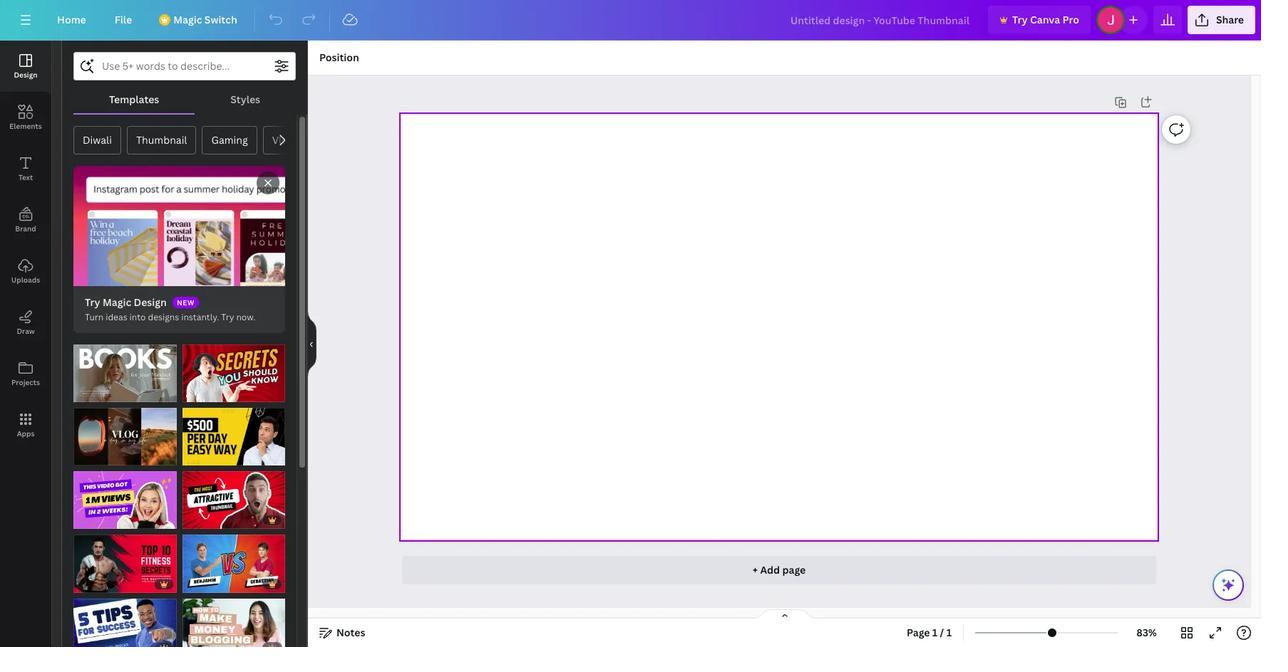 Task type: locate. For each thing, give the bounding box(es) containing it.
1 horizontal spatial design
[[134, 296, 167, 309]]

share button
[[1187, 6, 1255, 34]]

page
[[782, 564, 806, 577]]

1 vertical spatial try
[[85, 296, 100, 309]]

purple creative livestream youtube thumbnail group
[[73, 463, 176, 530]]

1
[[932, 627, 938, 640], [946, 627, 952, 640]]

try up turn
[[85, 296, 100, 309]]

now.
[[236, 311, 255, 323]]

try
[[1012, 13, 1028, 26], [85, 296, 100, 309], [221, 311, 234, 323]]

0 vertical spatial magic
[[173, 13, 202, 26]]

diwali button
[[73, 126, 121, 155]]

brand
[[15, 224, 36, 234]]

position
[[319, 51, 359, 64]]

0 horizontal spatial magic
[[103, 296, 131, 309]]

1 horizontal spatial 1
[[946, 627, 952, 640]]

0 horizontal spatial design
[[14, 70, 37, 80]]

orange yellow minimalist aesthetic a day in my life travel vlog youtube thumbnail group
[[73, 400, 176, 466]]

designs
[[148, 311, 179, 323]]

into
[[129, 311, 146, 323]]

magic up ideas
[[103, 296, 131, 309]]

blue success guide tips youtube thumbnails group
[[73, 591, 176, 648]]

home link
[[46, 6, 97, 34]]

notes
[[336, 627, 365, 640]]

position button
[[314, 46, 365, 69]]

magic
[[173, 13, 202, 26], [103, 296, 131, 309]]

red colorful tips youtube thumbnail image
[[182, 345, 285, 403]]

try left now.
[[221, 311, 234, 323]]

0 vertical spatial try
[[1012, 13, 1028, 26]]

elements
[[9, 121, 42, 131]]

1 horizontal spatial try
[[221, 311, 234, 323]]

0 horizontal spatial try
[[85, 296, 100, 309]]

/
[[940, 627, 944, 640]]

try left canva
[[1012, 13, 1028, 26]]

try magic design
[[85, 296, 167, 309]]

1 right /
[[946, 627, 952, 640]]

pro
[[1062, 13, 1079, 26]]

design
[[14, 70, 37, 80], [134, 296, 167, 309]]

main menu bar
[[0, 0, 1261, 41]]

0 vertical spatial design
[[14, 70, 37, 80]]

blue success guide tips youtube thumbnails image
[[73, 599, 176, 648]]

switch
[[204, 13, 237, 26]]

templates
[[109, 93, 159, 106]]

add
[[760, 564, 780, 577]]

instantly.
[[181, 311, 219, 323]]

styles
[[230, 93, 260, 106]]

1 horizontal spatial magic
[[173, 13, 202, 26]]

2 horizontal spatial try
[[1012, 13, 1028, 26]]

gaming button
[[202, 126, 257, 155]]

0 horizontal spatial 1
[[932, 627, 938, 640]]

thumbnail button
[[127, 126, 196, 155]]

ideas
[[106, 311, 127, 323]]

magic left "switch"
[[173, 13, 202, 26]]

purple creative livestream youtube thumbnail image
[[73, 472, 176, 530]]

show pages image
[[750, 609, 819, 621]]

turn ideas into designs instantly. try now.
[[85, 311, 255, 323]]

1 left /
[[932, 627, 938, 640]]

templates button
[[73, 86, 195, 113]]

try for try magic design
[[85, 296, 100, 309]]

design up into
[[134, 296, 167, 309]]

notes button
[[314, 622, 371, 645]]

try inside button
[[1012, 13, 1028, 26]]

elements button
[[0, 92, 51, 143]]

orange yellow minimalist aesthetic a day in my life travel vlog youtube thumbnail image
[[73, 408, 176, 466]]

big text how to youtube thumbnail group
[[182, 591, 285, 648]]

file
[[115, 13, 132, 26]]

try canva pro button
[[988, 6, 1091, 34]]

new
[[177, 298, 195, 308]]

red colorful tips youtube thumbnail group
[[182, 336, 285, 403]]

design up the elements 'button'
[[14, 70, 37, 80]]

vlog button
[[263, 126, 303, 155]]

Design title text field
[[779, 6, 982, 34]]

uploads
[[11, 275, 40, 285]]

text
[[18, 173, 33, 182]]

83% button
[[1123, 622, 1170, 645]]

file button
[[103, 6, 143, 34]]



Task type: describe. For each thing, give the bounding box(es) containing it.
blue red comic creative versus youtube thumbnail image
[[182, 536, 285, 594]]

styles button
[[195, 86, 296, 113]]

magic switch
[[173, 13, 237, 26]]

magic switch button
[[149, 6, 249, 34]]

big text how to youtube thumbnail image
[[182, 599, 285, 648]]

gaming
[[211, 133, 248, 147]]

+ add page button
[[402, 557, 1156, 585]]

+
[[753, 564, 758, 577]]

page
[[907, 627, 930, 640]]

thumbnail
[[136, 133, 187, 147]]

83%
[[1136, 627, 1157, 640]]

design button
[[0, 41, 51, 92]]

canva
[[1030, 13, 1060, 26]]

grey white modern book typography mindset youtube thumbnail image
[[73, 345, 176, 403]]

yellow & black earn money youtube thumbnail image
[[182, 408, 285, 466]]

vlog
[[272, 133, 293, 147]]

+ add page
[[753, 564, 806, 577]]

share
[[1216, 13, 1244, 26]]

most attractive youtube thumbnail image
[[182, 472, 285, 530]]

2 vertical spatial try
[[221, 311, 234, 323]]

blue red comic creative versus youtube thumbnail group
[[182, 527, 285, 594]]

hide image
[[307, 310, 316, 379]]

1 vertical spatial design
[[134, 296, 167, 309]]

2 1 from the left
[[946, 627, 952, 640]]

uploads button
[[0, 246, 51, 297]]

projects button
[[0, 349, 51, 400]]

1 vertical spatial magic
[[103, 296, 131, 309]]

instagram post for a summer holiday promo image
[[73, 166, 285, 286]]

turn
[[85, 311, 104, 323]]

Use 5+ words to describe... search field
[[102, 53, 267, 80]]

most attractive youtube thumbnail group
[[182, 463, 285, 530]]

fitness channel youtube thumbnail group
[[73, 527, 176, 594]]

diwali
[[83, 133, 112, 147]]

design inside button
[[14, 70, 37, 80]]

side panel tab list
[[0, 41, 51, 451]]

fitness channel youtube thumbnail image
[[73, 536, 176, 594]]

text button
[[0, 143, 51, 195]]

apps button
[[0, 400, 51, 451]]

magic inside button
[[173, 13, 202, 26]]

try canva pro
[[1012, 13, 1079, 26]]

apps
[[17, 429, 34, 439]]

projects
[[11, 378, 40, 388]]

1 1 from the left
[[932, 627, 938, 640]]

grey white modern book typography mindset youtube thumbnail group
[[73, 336, 176, 403]]

draw
[[17, 326, 35, 336]]

home
[[57, 13, 86, 26]]

brand button
[[0, 195, 51, 246]]

yellow & black earn money youtube thumbnail group
[[182, 400, 285, 466]]

draw button
[[0, 297, 51, 349]]

canva assistant image
[[1220, 577, 1237, 595]]

page 1 / 1
[[907, 627, 952, 640]]

try for try canva pro
[[1012, 13, 1028, 26]]



Task type: vqa. For each thing, say whether or not it's contained in the screenshot.
#C1C6CB image
no



